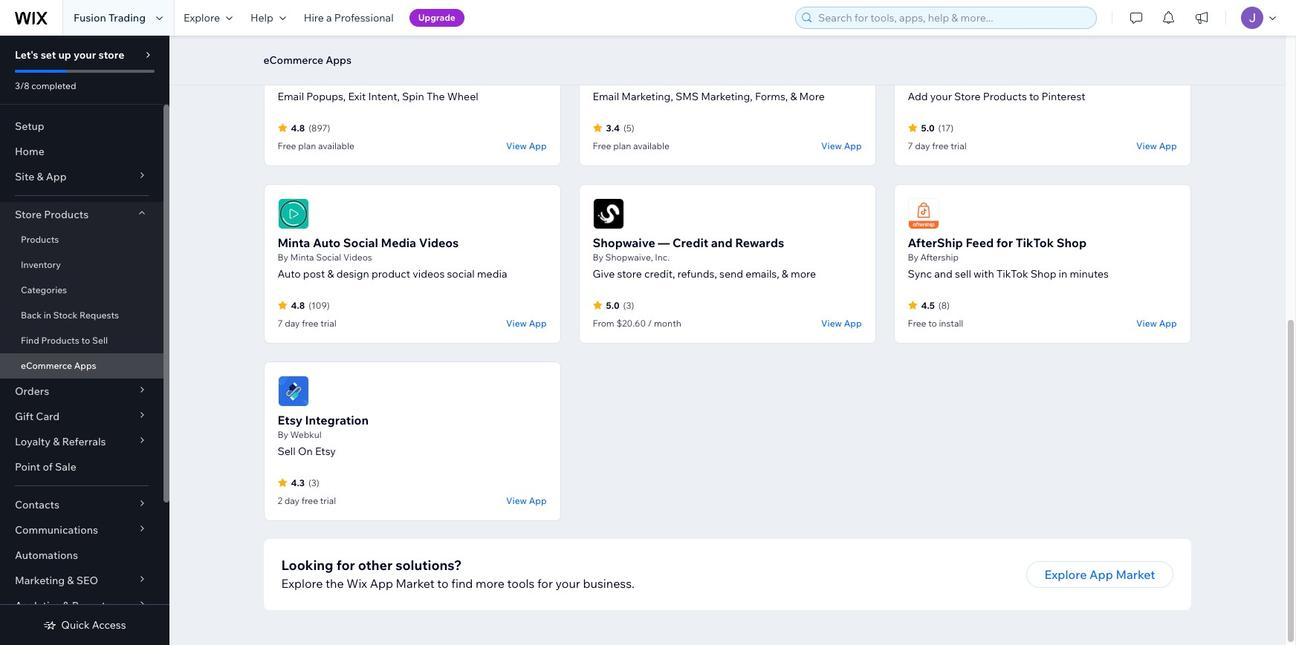 Task type: vqa. For each thing, say whether or not it's contained in the screenshot.


Task type: describe. For each thing, give the bounding box(es) containing it.
find
[[21, 335, 39, 346]]

poptin: smart pop ups & forms icon image
[[278, 21, 309, 52]]

home
[[15, 145, 44, 158]]

find products to sell
[[21, 335, 108, 346]]

(8)
[[939, 300, 950, 311]]

shopwaive,
[[605, 252, 653, 263]]

in inside aftership feed for tiktok shop by aftership sync and sell with tiktok shop in minutes
[[1059, 268, 1068, 281]]

contacts button
[[0, 493, 164, 518]]

1 vertical spatial tiktok
[[997, 268, 1028, 281]]

integration
[[305, 413, 369, 428]]

to inside looking for other solutions? explore the wix app market to find more tools for your business.
[[437, 577, 449, 592]]

home link
[[0, 139, 164, 164]]

products inside "link"
[[21, 234, 59, 245]]

sell inside sidebar element
[[92, 335, 108, 346]]

& inside poptin: smart pop ups & forms by poptin ltd email popups, exit intent, spin the wheel
[[408, 58, 416, 73]]

credit
[[673, 236, 709, 250]]

4.5
[[921, 300, 935, 311]]

available for email
[[633, 140, 670, 152]]

solutions?
[[396, 557, 462, 575]]

business.
[[583, 577, 635, 592]]

by inside by klaviyo email marketing, sms marketing, forms, & more
[[593, 74, 603, 85]]

aftership feed for tiktok shop icon image
[[908, 198, 939, 230]]

store products button
[[0, 202, 164, 227]]

inventory link
[[0, 253, 164, 278]]

1 vertical spatial minta
[[290, 252, 314, 263]]

(897)
[[309, 122, 330, 133]]

point
[[15, 461, 40, 474]]

3.4
[[606, 122, 620, 133]]

0 vertical spatial shop
[[1057, 236, 1087, 250]]

design
[[336, 268, 369, 281]]

(3) for etsy
[[308, 478, 319, 489]]

5.0 for by
[[921, 122, 935, 133]]

minutes
[[1070, 268, 1109, 281]]

more inside looking for other solutions? explore the wix app market to find more tools for your business.
[[476, 577, 505, 592]]

explore inside looking for other solutions? explore the wix app market to find more tools for your business.
[[281, 577, 323, 592]]

free for poptin:
[[278, 140, 296, 152]]

by inside poptin: smart pop ups & forms by poptin ltd email popups, exit intent, spin the wheel
[[278, 74, 288, 85]]

spin
[[402, 90, 424, 103]]

month
[[654, 318, 681, 329]]

to inside by marketpushapps add your store products to pinterest
[[1029, 90, 1039, 103]]

store inside sidebar element
[[98, 48, 124, 62]]

ups
[[383, 58, 406, 73]]

free plan available for klaviyo
[[593, 140, 670, 152]]

$20.60
[[616, 318, 646, 329]]

& inside by klaviyo email marketing, sms marketing, forms, & more
[[790, 90, 797, 103]]

5.0 (17)
[[921, 122, 954, 133]]

klaviyo icon image
[[593, 21, 624, 52]]

4.8 (109)
[[291, 300, 330, 311]]

help button
[[242, 0, 295, 36]]

to inside find products to sell link
[[81, 335, 90, 346]]

products link
[[0, 227, 164, 253]]

by inside etsy integration by webkul sell on etsy
[[278, 430, 288, 441]]

app for smart
[[529, 140, 547, 151]]

your for store
[[74, 48, 96, 62]]

view for &
[[506, 140, 527, 151]]

orders button
[[0, 379, 164, 404]]

ltd
[[319, 74, 336, 85]]

explore app market button
[[1027, 562, 1173, 589]]

2 marketing, from the left
[[701, 90, 753, 103]]

view for rewards
[[821, 318, 842, 329]]

webkul
[[290, 430, 322, 441]]

to down the 4.5 (8)
[[929, 318, 937, 329]]

install
[[939, 318, 964, 329]]

(109)
[[309, 300, 330, 311]]

post
[[303, 268, 325, 281]]

in inside sidebar element
[[44, 310, 51, 321]]

view app for &
[[506, 140, 547, 151]]

app for marketpushapps
[[1159, 140, 1177, 151]]

from
[[593, 318, 614, 329]]

0 horizontal spatial auto
[[278, 268, 301, 281]]

by inside the 'minta auto social media videos by minta social videos auto post & design product videos social media'
[[278, 252, 288, 263]]

store products
[[15, 208, 89, 222]]

1 horizontal spatial social
[[343, 236, 378, 250]]

Search for tools, apps, help & more... field
[[814, 7, 1092, 28]]

contacts
[[15, 499, 59, 512]]

analytics & reports button
[[0, 594, 164, 619]]

let's
[[15, 48, 38, 62]]

marketing & seo button
[[0, 569, 164, 594]]

app inside popup button
[[46, 170, 67, 184]]

forms
[[419, 58, 454, 73]]

for inside aftership feed for tiktok shop by aftership sync and sell with tiktok shop in minutes
[[997, 236, 1013, 250]]

products down stock
[[41, 335, 79, 346]]

and inside shopwaive — credit and rewards by shopwaive, inc. give store credit, refunds, send emails, & more
[[711, 236, 733, 250]]

pinterest feed sync icon image
[[908, 21, 939, 52]]

of
[[43, 461, 53, 474]]

& inside analytics & reports popup button
[[63, 600, 70, 613]]

marketpushapps
[[921, 74, 992, 85]]

ecommerce apps button
[[256, 49, 359, 71]]

& inside the 'minta auto social media videos by minta social videos auto post & design product videos social media'
[[327, 268, 334, 281]]

point of sale link
[[0, 455, 164, 480]]

credit,
[[644, 268, 675, 281]]

find products to sell link
[[0, 329, 164, 354]]

ecommerce apps link
[[0, 354, 164, 379]]

card
[[36, 410, 60, 424]]

add
[[908, 90, 928, 103]]

1 marketing, from the left
[[622, 90, 673, 103]]

day for social
[[285, 318, 300, 329]]

free for social
[[302, 318, 319, 329]]

view for store
[[1137, 140, 1157, 151]]

upgrade
[[418, 12, 456, 23]]

shopwaive
[[593, 236, 655, 250]]

automations
[[15, 549, 78, 563]]

/
[[648, 318, 652, 329]]

view for videos
[[506, 318, 527, 329]]

7 day free trial for social
[[278, 318, 337, 329]]

media
[[381, 236, 416, 250]]

4.8 for minta
[[291, 300, 305, 311]]

view app for store
[[1137, 140, 1177, 151]]

available for pop
[[318, 140, 354, 152]]

seo
[[76, 575, 98, 588]]

store inside dropdown button
[[15, 208, 42, 222]]

products inside dropdown button
[[44, 208, 89, 222]]

communications
[[15, 524, 98, 537]]

the
[[326, 577, 344, 592]]

app for —
[[844, 318, 862, 329]]

rewards
[[735, 236, 784, 250]]

fusion
[[74, 11, 106, 25]]

2
[[278, 496, 282, 507]]

(5)
[[624, 122, 634, 133]]

quick access button
[[43, 619, 126, 633]]

marketing & seo
[[15, 575, 98, 588]]

poptin
[[290, 74, 317, 85]]

poptin:
[[278, 58, 318, 73]]

7 for by
[[908, 140, 913, 152]]

trial for social
[[321, 318, 337, 329]]

set
[[41, 48, 56, 62]]

plan for smart
[[298, 140, 316, 152]]

etsy integration icon image
[[278, 376, 309, 407]]

sell inside etsy integration by webkul sell on etsy
[[278, 445, 296, 459]]

2 vertical spatial for
[[537, 577, 553, 592]]

marketing
[[15, 575, 65, 588]]

quick
[[61, 619, 90, 633]]

(17)
[[938, 122, 954, 133]]

email inside poptin: smart pop ups & forms by poptin ltd email popups, exit intent, spin the wheel
[[278, 90, 304, 103]]

requests
[[80, 310, 119, 321]]

more
[[800, 90, 825, 103]]

free for by
[[593, 140, 611, 152]]

sync
[[908, 268, 932, 281]]

send
[[720, 268, 743, 281]]

4.3
[[291, 478, 305, 489]]

market inside button
[[1116, 568, 1155, 583]]

view app button for shop
[[1137, 317, 1177, 330]]

refunds,
[[678, 268, 717, 281]]

more inside shopwaive — credit and rewards by shopwaive, inc. give store credit, refunds, send emails, & more
[[791, 268, 816, 281]]

7 for minta
[[278, 318, 283, 329]]

free for add
[[932, 140, 949, 152]]

(3) for shopwaive
[[623, 300, 634, 311]]

site & app button
[[0, 164, 164, 190]]

ecommerce apps for ecommerce apps link
[[21, 361, 96, 372]]

looking
[[281, 557, 333, 575]]

view app button for store
[[1137, 139, 1177, 152]]

7 day free trial for add
[[908, 140, 967, 152]]



Task type: locate. For each thing, give the bounding box(es) containing it.
free down 4.8 (897)
[[278, 140, 296, 152]]

& up "quick"
[[63, 600, 70, 613]]

store inside by marketpushapps add your store products to pinterest
[[954, 90, 981, 103]]

emails,
[[746, 268, 779, 281]]

0 vertical spatial in
[[1059, 268, 1068, 281]]

your inside looking for other solutions? explore the wix app market to find more tools for your business.
[[556, 577, 580, 592]]

intent,
[[368, 90, 400, 103]]

0 vertical spatial more
[[791, 268, 816, 281]]

minta auto social media videos icon image
[[278, 198, 309, 230]]

tiktok right 'with'
[[997, 268, 1028, 281]]

for right feed
[[997, 236, 1013, 250]]

in right back
[[44, 310, 51, 321]]

more right find
[[476, 577, 505, 592]]

1 horizontal spatial (3)
[[623, 300, 634, 311]]

app for feed
[[1159, 318, 1177, 329]]

4.8 for poptin:
[[291, 122, 305, 133]]

view for sms
[[821, 140, 842, 151]]

give
[[593, 268, 615, 281]]

ecommerce apps down find products to sell
[[21, 361, 96, 372]]

apps inside sidebar element
[[74, 361, 96, 372]]

2 horizontal spatial your
[[930, 90, 952, 103]]

0 vertical spatial store
[[954, 90, 981, 103]]

5.0 up "from"
[[606, 300, 620, 311]]

1 horizontal spatial your
[[556, 577, 580, 592]]

view app
[[506, 140, 547, 151], [821, 140, 862, 151], [1137, 140, 1177, 151], [506, 318, 547, 329], [821, 318, 862, 329], [1137, 318, 1177, 329], [506, 495, 547, 507]]

& right site
[[37, 170, 44, 184]]

trial right 2
[[320, 496, 336, 507]]

0 vertical spatial ecommerce
[[264, 54, 323, 67]]

1 4.8 from the top
[[291, 122, 305, 133]]

social
[[447, 268, 475, 281]]

products inside by marketpushapps add your store products to pinterest
[[983, 90, 1027, 103]]

by left "webkul"
[[278, 430, 288, 441]]

in left the minutes
[[1059, 268, 1068, 281]]

0 vertical spatial free
[[932, 140, 949, 152]]

7 day free trial down 4.8 (109)
[[278, 318, 337, 329]]

apps for ecommerce apps link
[[74, 361, 96, 372]]

free for aftership
[[908, 318, 927, 329]]

apps down find products to sell link
[[74, 361, 96, 372]]

1 horizontal spatial in
[[1059, 268, 1068, 281]]

1 vertical spatial more
[[476, 577, 505, 592]]

0 horizontal spatial 7 day free trial
[[278, 318, 337, 329]]

gift
[[15, 410, 34, 424]]

0 vertical spatial 7 day free trial
[[908, 140, 967, 152]]

0 horizontal spatial for
[[336, 557, 355, 575]]

setup
[[15, 120, 44, 133]]

etsy up "webkul"
[[278, 413, 302, 428]]

1 email from the left
[[278, 90, 304, 103]]

day down 4.8 (109)
[[285, 318, 300, 329]]

1 horizontal spatial etsy
[[315, 445, 336, 459]]

ecommerce apps up poptin
[[264, 54, 352, 67]]

social up post
[[316, 252, 341, 263]]

1 vertical spatial 4.8
[[291, 300, 305, 311]]

for right "tools"
[[537, 577, 553, 592]]

free
[[932, 140, 949, 152], [302, 318, 319, 329], [302, 496, 318, 507]]

loyalty
[[15, 436, 51, 449]]

1 horizontal spatial plan
[[613, 140, 631, 152]]

1 horizontal spatial ecommerce apps
[[264, 54, 352, 67]]

1 horizontal spatial more
[[791, 268, 816, 281]]

apps up ltd
[[326, 54, 352, 67]]

videos up videos
[[419, 236, 459, 250]]

view app button for sms
[[821, 139, 862, 152]]

videos up design
[[343, 252, 372, 263]]

view app for shop
[[1137, 318, 1177, 329]]

explore app market
[[1045, 568, 1155, 583]]

0 vertical spatial ecommerce apps
[[264, 54, 352, 67]]

ecommerce for ecommerce apps link
[[21, 361, 72, 372]]

store inside shopwaive — credit and rewards by shopwaive, inc. give store credit, refunds, send emails, & more
[[617, 268, 642, 281]]

1 vertical spatial apps
[[74, 361, 96, 372]]

your right the up
[[74, 48, 96, 62]]

0 horizontal spatial ecommerce apps
[[21, 361, 96, 372]]

and down aftership
[[934, 268, 953, 281]]

1 free plan available from the left
[[278, 140, 354, 152]]

(3) up $20.60
[[623, 300, 634, 311]]

1 vertical spatial in
[[44, 310, 51, 321]]

5.0 (3)
[[606, 300, 634, 311]]

0 vertical spatial day
[[915, 140, 930, 152]]

(3) right 4.3
[[308, 478, 319, 489]]

1 vertical spatial and
[[934, 268, 953, 281]]

2 vertical spatial trial
[[320, 496, 336, 507]]

exit
[[348, 90, 366, 103]]

0 horizontal spatial marketing,
[[622, 90, 673, 103]]

plan for klaviyo
[[613, 140, 631, 152]]

0 horizontal spatial (3)
[[308, 478, 319, 489]]

aftership
[[908, 236, 963, 250]]

4.8 left the '(109)'
[[291, 300, 305, 311]]

plan
[[298, 140, 316, 152], [613, 140, 631, 152]]

view app for rewards
[[821, 318, 862, 329]]

apps
[[326, 54, 352, 67], [74, 361, 96, 372]]

the
[[427, 90, 445, 103]]

auto up post
[[313, 236, 341, 250]]

2 vertical spatial day
[[284, 496, 300, 507]]

view app for sell
[[506, 495, 547, 507]]

day for by
[[284, 496, 300, 507]]

explore for explore
[[184, 11, 220, 25]]

free plan available down (5)
[[593, 140, 670, 152]]

trial down (17)
[[951, 140, 967, 152]]

1 vertical spatial your
[[930, 90, 952, 103]]

setup link
[[0, 114, 164, 139]]

fusion trading
[[74, 11, 146, 25]]

& right loyalty
[[53, 436, 60, 449]]

1 vertical spatial free
[[302, 318, 319, 329]]

1 plan from the left
[[298, 140, 316, 152]]

etsy right "on"
[[315, 445, 336, 459]]

0 horizontal spatial free plan available
[[278, 140, 354, 152]]

1 vertical spatial sell
[[278, 445, 296, 459]]

1 horizontal spatial email
[[593, 90, 619, 103]]

free plan available down the (897)
[[278, 140, 354, 152]]

0 horizontal spatial free
[[278, 140, 296, 152]]

by inside by marketpushapps add your store products to pinterest
[[908, 74, 919, 85]]

email down poptin
[[278, 90, 304, 103]]

0 vertical spatial etsy
[[278, 413, 302, 428]]

1 horizontal spatial for
[[537, 577, 553, 592]]

0 vertical spatial (3)
[[623, 300, 634, 311]]

videos
[[413, 268, 445, 281]]

0 horizontal spatial available
[[318, 140, 354, 152]]

trial for add
[[951, 140, 967, 152]]

ecommerce inside button
[[264, 54, 323, 67]]

store down site
[[15, 208, 42, 222]]

5.0 for shopwaive
[[606, 300, 620, 311]]

free plan available for smart
[[278, 140, 354, 152]]

products up inventory
[[21, 234, 59, 245]]

0 horizontal spatial 7
[[278, 318, 283, 329]]

app inside looking for other solutions? explore the wix app market to find more tools for your business.
[[370, 577, 393, 592]]

1 vertical spatial social
[[316, 252, 341, 263]]

analytics & reports
[[15, 600, 111, 613]]

your down marketpushapps on the top right of the page
[[930, 90, 952, 103]]

help
[[250, 11, 273, 25]]

0 horizontal spatial store
[[15, 208, 42, 222]]

trial for by
[[320, 496, 336, 507]]

free for by
[[302, 496, 318, 507]]

4.8 (897)
[[291, 122, 330, 133]]

by inside aftership feed for tiktok shop by aftership sync and sell with tiktok shop in minutes
[[908, 252, 919, 263]]

0 vertical spatial 5.0
[[921, 122, 935, 133]]

2 4.8 from the top
[[291, 300, 305, 311]]

minta up post
[[290, 252, 314, 263]]

available down the (897)
[[318, 140, 354, 152]]

ecommerce up orders
[[21, 361, 72, 372]]

inventory
[[21, 259, 61, 271]]

3.4 (5)
[[606, 122, 634, 133]]

by up add
[[908, 74, 919, 85]]

1 horizontal spatial store
[[954, 90, 981, 103]]

by up sync
[[908, 252, 919, 263]]

social up design
[[343, 236, 378, 250]]

2 available from the left
[[633, 140, 670, 152]]

media
[[477, 268, 507, 281]]

explore for explore app market
[[1045, 568, 1087, 583]]

by up give
[[593, 252, 603, 263]]

5.0
[[921, 122, 935, 133], [606, 300, 620, 311]]

products up products "link"
[[44, 208, 89, 222]]

sell down the requests
[[92, 335, 108, 346]]

view app button for &
[[506, 139, 547, 152]]

0 horizontal spatial sell
[[92, 335, 108, 346]]

tiktok right feed
[[1016, 236, 1054, 250]]

7 down add
[[908, 140, 913, 152]]

free down 4.8 (109)
[[302, 318, 319, 329]]

products down marketpushapps on the top right of the page
[[983, 90, 1027, 103]]

trading
[[108, 11, 146, 25]]

shop up the minutes
[[1057, 236, 1087, 250]]

free down 4.3 (3)
[[302, 496, 318, 507]]

by klaviyo email marketing, sms marketing, forms, & more
[[593, 74, 825, 103]]

day right 2
[[284, 496, 300, 507]]

app for integration
[[529, 495, 547, 507]]

plan down 4.8 (897)
[[298, 140, 316, 152]]

feed
[[966, 236, 994, 250]]

to left find
[[437, 577, 449, 592]]

marketing, right sms
[[701, 90, 753, 103]]

0 vertical spatial and
[[711, 236, 733, 250]]

2 plan from the left
[[613, 140, 631, 152]]

referrals
[[62, 436, 106, 449]]

in
[[1059, 268, 1068, 281], [44, 310, 51, 321]]

store down marketpushapps on the top right of the page
[[954, 90, 981, 103]]

0 horizontal spatial etsy
[[278, 413, 302, 428]]

4.8 left the (897)
[[291, 122, 305, 133]]

shopwaive — credit and rewards icon image
[[593, 198, 624, 230]]

free
[[278, 140, 296, 152], [593, 140, 611, 152], [908, 318, 927, 329]]

& inside site & app popup button
[[37, 170, 44, 184]]

1 available from the left
[[318, 140, 354, 152]]

1 vertical spatial ecommerce apps
[[21, 361, 96, 372]]

ecommerce up poptin
[[264, 54, 323, 67]]

orders
[[15, 385, 49, 398]]

and inside aftership feed for tiktok shop by aftership sync and sell with tiktok shop in minutes
[[934, 268, 953, 281]]

your for store
[[930, 90, 952, 103]]

other
[[358, 557, 393, 575]]

minta down minta auto social media videos icon
[[278, 236, 310, 250]]

market
[[1116, 568, 1155, 583], [396, 577, 435, 592]]

0 horizontal spatial ecommerce
[[21, 361, 72, 372]]

etsy
[[278, 413, 302, 428], [315, 445, 336, 459]]

view for sell
[[506, 495, 527, 507]]

1 vertical spatial etsy
[[315, 445, 336, 459]]

your left business.
[[556, 577, 580, 592]]

up
[[58, 48, 71, 62]]

1 horizontal spatial apps
[[326, 54, 352, 67]]

shopwaive — credit and rewards by shopwaive, inc. give store credit, refunds, send emails, & more
[[593, 236, 816, 281]]

more right emails, at right top
[[791, 268, 816, 281]]

analytics
[[15, 600, 60, 613]]

0 vertical spatial tiktok
[[1016, 236, 1054, 250]]

by down poptin:
[[278, 74, 288, 85]]

0 vertical spatial minta
[[278, 236, 310, 250]]

0 horizontal spatial store
[[98, 48, 124, 62]]

sell left "on"
[[278, 445, 296, 459]]

& inside shopwaive — credit and rewards by shopwaive, inc. give store credit, refunds, send emails, & more
[[782, 268, 789, 281]]

store down 'shopwaive,'
[[617, 268, 642, 281]]

trial
[[951, 140, 967, 152], [321, 318, 337, 329], [320, 496, 336, 507]]

2 free plan available from the left
[[593, 140, 670, 152]]

by left klaviyo
[[593, 74, 603, 85]]

site
[[15, 170, 34, 184]]

7 up the 'etsy integration icon'
[[278, 318, 283, 329]]

7 day free trial down 5.0 (17)
[[908, 140, 967, 152]]

0 horizontal spatial market
[[396, 577, 435, 592]]

1 vertical spatial day
[[285, 318, 300, 329]]

shop
[[1057, 236, 1087, 250], [1031, 268, 1057, 281]]

& left seo
[[67, 575, 74, 588]]

day for add
[[915, 140, 930, 152]]

to left pinterest
[[1029, 90, 1039, 103]]

0 vertical spatial sell
[[92, 335, 108, 346]]

loyalty & referrals button
[[0, 430, 164, 455]]

app for klaviyo
[[844, 140, 862, 151]]

1 horizontal spatial marketing,
[[701, 90, 753, 103]]

explore inside button
[[1045, 568, 1087, 583]]

1 vertical spatial for
[[336, 557, 355, 575]]

2 horizontal spatial explore
[[1045, 568, 1087, 583]]

wheel
[[447, 90, 478, 103]]

apps inside button
[[326, 54, 352, 67]]

2 vertical spatial your
[[556, 577, 580, 592]]

& right emails, at right top
[[782, 268, 789, 281]]

& left more
[[790, 90, 797, 103]]

view app button for videos
[[506, 317, 547, 330]]

product
[[372, 268, 410, 281]]

1 horizontal spatial free
[[593, 140, 611, 152]]

3/8 completed
[[15, 80, 76, 91]]

store down fusion trading in the top of the page
[[98, 48, 124, 62]]

1 horizontal spatial videos
[[419, 236, 459, 250]]

free down 4.5
[[908, 318, 927, 329]]

by down minta auto social media videos icon
[[278, 252, 288, 263]]

your inside sidebar element
[[74, 48, 96, 62]]

2 day free trial
[[278, 496, 336, 507]]

apps for ecommerce apps button
[[326, 54, 352, 67]]

ecommerce apps for ecommerce apps button
[[264, 54, 352, 67]]

your inside by marketpushapps add your store products to pinterest
[[930, 90, 952, 103]]

2 vertical spatial free
[[302, 496, 318, 507]]

view for shop
[[1137, 318, 1157, 329]]

0 vertical spatial apps
[[326, 54, 352, 67]]

0 horizontal spatial plan
[[298, 140, 316, 152]]

to down back in stock requests link
[[81, 335, 90, 346]]

7
[[908, 140, 913, 152], [278, 318, 283, 329]]

1 vertical spatial store
[[15, 208, 42, 222]]

0 vertical spatial videos
[[419, 236, 459, 250]]

0 horizontal spatial videos
[[343, 252, 372, 263]]

view app for sms
[[821, 140, 862, 151]]

view app button for sell
[[506, 494, 547, 508]]

1 horizontal spatial 5.0
[[921, 122, 935, 133]]

plan down 3.4 (5)
[[613, 140, 631, 152]]

0 horizontal spatial social
[[316, 252, 341, 263]]

1 horizontal spatial free plan available
[[593, 140, 670, 152]]

0 vertical spatial 4.8
[[291, 122, 305, 133]]

free down 5.0 (17)
[[932, 140, 949, 152]]

1 horizontal spatial auto
[[313, 236, 341, 250]]

1 horizontal spatial 7
[[908, 140, 913, 152]]

app for auto
[[529, 318, 547, 329]]

communications button
[[0, 518, 164, 543]]

1 horizontal spatial available
[[633, 140, 670, 152]]

2 email from the left
[[593, 90, 619, 103]]

access
[[92, 619, 126, 633]]

available down (5)
[[633, 140, 670, 152]]

1 vertical spatial 7
[[278, 318, 283, 329]]

0 horizontal spatial apps
[[74, 361, 96, 372]]

view
[[506, 140, 527, 151], [821, 140, 842, 151], [1137, 140, 1157, 151], [506, 318, 527, 329], [821, 318, 842, 329], [1137, 318, 1157, 329], [506, 495, 527, 507]]

ecommerce for ecommerce apps button
[[264, 54, 323, 67]]

free to install
[[908, 318, 964, 329]]

ecommerce inside sidebar element
[[21, 361, 72, 372]]

let's set up your store
[[15, 48, 124, 62]]

shop left the minutes
[[1031, 268, 1057, 281]]

and right credit
[[711, 236, 733, 250]]

app
[[529, 140, 547, 151], [844, 140, 862, 151], [1159, 140, 1177, 151], [46, 170, 67, 184], [529, 318, 547, 329], [844, 318, 862, 329], [1159, 318, 1177, 329], [529, 495, 547, 507], [1090, 568, 1113, 583], [370, 577, 393, 592]]

view app button
[[506, 139, 547, 152], [821, 139, 862, 152], [1137, 139, 1177, 152], [506, 317, 547, 330], [821, 317, 862, 330], [1137, 317, 1177, 330], [506, 494, 547, 508]]

0 horizontal spatial email
[[278, 90, 304, 103]]

trial down the '(109)'
[[321, 318, 337, 329]]

0 vertical spatial your
[[74, 48, 96, 62]]

free down 3.4
[[593, 140, 611, 152]]

1 horizontal spatial sell
[[278, 445, 296, 459]]

& inside loyalty & referrals 'dropdown button'
[[53, 436, 60, 449]]

market inside looking for other solutions? explore the wix app market to find more tools for your business.
[[396, 577, 435, 592]]

marketing, down klaviyo
[[622, 90, 673, 103]]

for
[[997, 236, 1013, 250], [336, 557, 355, 575], [537, 577, 553, 592]]

marketing,
[[622, 90, 673, 103], [701, 90, 753, 103]]

3/8
[[15, 80, 29, 91]]

to
[[1029, 90, 1039, 103], [929, 318, 937, 329], [81, 335, 90, 346], [437, 577, 449, 592]]

—
[[658, 236, 670, 250]]

back in stock requests link
[[0, 303, 164, 329]]

minta
[[278, 236, 310, 250], [290, 252, 314, 263]]

ecommerce apps inside button
[[264, 54, 352, 67]]

0 horizontal spatial in
[[44, 310, 51, 321]]

5.0 left (17)
[[921, 122, 935, 133]]

email down klaviyo
[[593, 90, 619, 103]]

1 vertical spatial shop
[[1031, 268, 1057, 281]]

0 horizontal spatial 5.0
[[606, 300, 620, 311]]

klaviyo
[[605, 74, 635, 85]]

back
[[21, 310, 42, 321]]

& right post
[[327, 268, 334, 281]]

day down 5.0 (17)
[[915, 140, 930, 152]]

automations link
[[0, 543, 164, 569]]

videos
[[419, 236, 459, 250], [343, 252, 372, 263]]

0 vertical spatial store
[[98, 48, 124, 62]]

view app button for rewards
[[821, 317, 862, 330]]

from $20.60 / month
[[593, 318, 681, 329]]

2 horizontal spatial for
[[997, 236, 1013, 250]]

1 vertical spatial auto
[[278, 268, 301, 281]]

minta auto social media videos by minta social videos auto post & design product videos social media
[[278, 236, 507, 281]]

1 horizontal spatial market
[[1116, 568, 1155, 583]]

4.5 (8)
[[921, 300, 950, 311]]

0 vertical spatial social
[[343, 236, 378, 250]]

ecommerce apps inside sidebar element
[[21, 361, 96, 372]]

0 vertical spatial auto
[[313, 236, 341, 250]]

1 horizontal spatial 7 day free trial
[[908, 140, 967, 152]]

4.8
[[291, 122, 305, 133], [291, 300, 305, 311]]

sidebar element
[[0, 36, 169, 646]]

1 horizontal spatial store
[[617, 268, 642, 281]]

0 vertical spatial trial
[[951, 140, 967, 152]]

1 horizontal spatial ecommerce
[[264, 54, 323, 67]]

for up the the at the bottom of page
[[336, 557, 355, 575]]

& inside marketing & seo popup button
[[67, 575, 74, 588]]

email inside by klaviyo email marketing, sms marketing, forms, & more
[[593, 90, 619, 103]]

by inside shopwaive — credit and rewards by shopwaive, inc. give store credit, refunds, send emails, & more
[[593, 252, 603, 263]]

view app for videos
[[506, 318, 547, 329]]

auto left post
[[278, 268, 301, 281]]

1 vertical spatial ecommerce
[[21, 361, 72, 372]]

categories
[[21, 285, 67, 296]]

& right ups
[[408, 58, 416, 73]]

1 vertical spatial videos
[[343, 252, 372, 263]]



